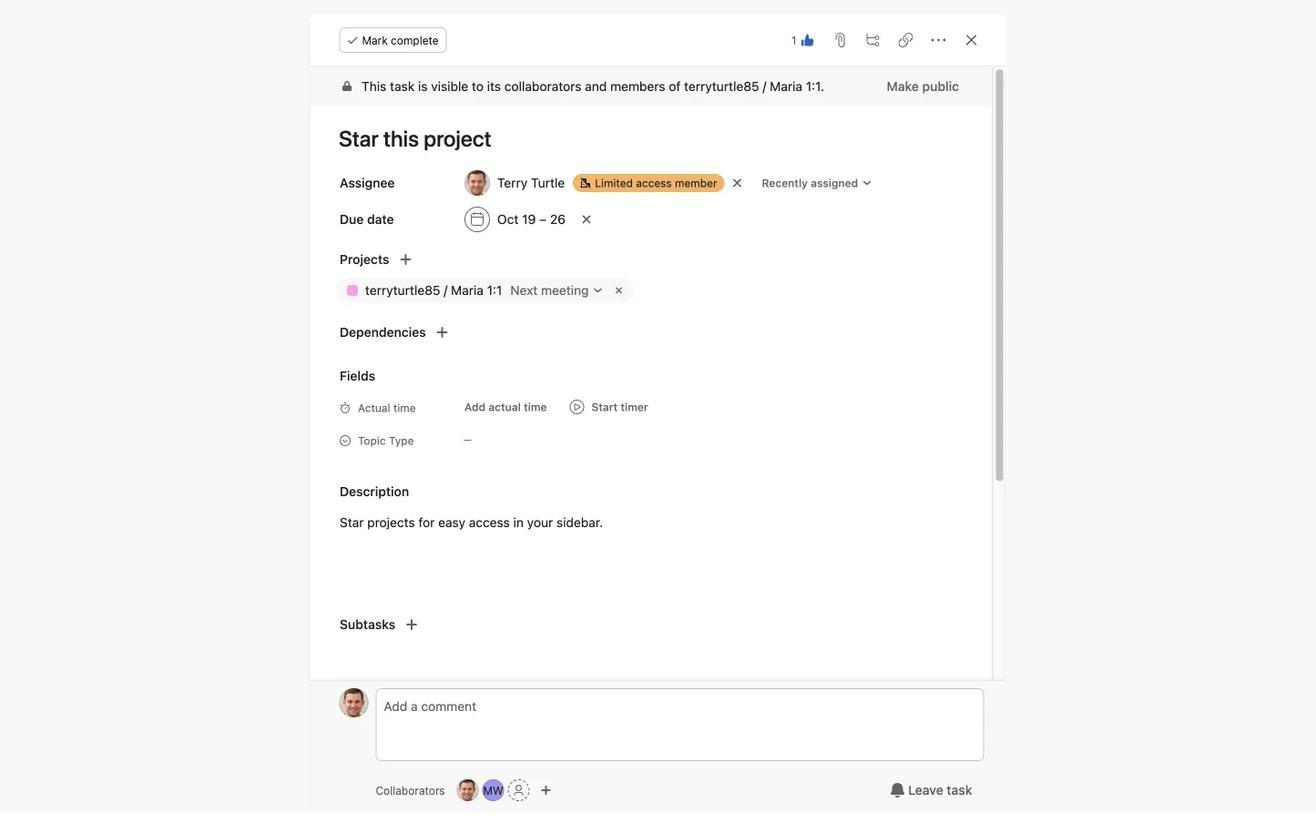 Task type: locate. For each thing, give the bounding box(es) containing it.
0 horizontal spatial task
[[390, 79, 414, 94]]

task for this
[[390, 79, 414, 94]]

access
[[636, 177, 672, 190], [469, 515, 510, 530]]

tt left mw
[[461, 784, 475, 797]]

maria left 1:1
[[451, 283, 483, 298]]

tt button down subtasks
[[339, 689, 369, 718]]

actual
[[488, 401, 521, 414]]

members
[[610, 79, 665, 94]]

/ up add dependencies icon
[[443, 283, 447, 298]]

public
[[922, 79, 959, 94]]

terryturtle85 down the add to projects image
[[365, 283, 440, 298]]

start
[[591, 401, 617, 414]]

add dependencies image
[[435, 325, 449, 340]]

projects
[[367, 515, 415, 530]]

leave
[[909, 783, 944, 798]]

timer
[[620, 401, 648, 414]]

of
[[669, 79, 680, 94]]

actual time
[[358, 402, 416, 415]]

1 horizontal spatial task
[[947, 783, 973, 798]]

0 vertical spatial tt
[[347, 697, 361, 710]]

1 horizontal spatial tt button
[[457, 780, 479, 802]]

tt button left mw
[[457, 780, 479, 802]]

0 vertical spatial access
[[636, 177, 672, 190]]

collaborators
[[376, 784, 445, 797]]

task right leave
[[947, 783, 973, 798]]

1 vertical spatial terryturtle85
[[365, 283, 440, 298]]

terry turtle button
[[456, 167, 573, 200]]

tt
[[347, 697, 361, 710], [461, 784, 475, 797]]

0 horizontal spatial /
[[443, 283, 447, 298]]

start timer button
[[562, 395, 655, 420]]

0 vertical spatial terryturtle85
[[684, 79, 759, 94]]

topic
[[358, 435, 385, 447]]

task
[[390, 79, 414, 94], [947, 783, 973, 798]]

1:1.
[[806, 79, 824, 94]]

maria
[[770, 79, 802, 94], [451, 283, 483, 298]]

meeting
[[541, 283, 589, 298]]

star projects for easy access in your sidebar.
[[339, 515, 603, 530]]

0 horizontal spatial tt
[[347, 697, 361, 710]]

0 horizontal spatial access
[[469, 515, 510, 530]]

recently assigned
[[762, 177, 858, 190]]

/ left 1:1.
[[762, 79, 766, 94]]

task inside main content
[[390, 79, 414, 94]]

tt button
[[339, 689, 369, 718], [457, 780, 479, 802]]

limited access member
[[595, 177, 717, 190]]

limited
[[595, 177, 633, 190]]

–
[[539, 212, 546, 227]]

make public
[[887, 79, 959, 94]]

dependencies
[[339, 325, 426, 340]]

main content
[[303, 67, 993, 814]]

0 vertical spatial task
[[390, 79, 414, 94]]

0 horizontal spatial maria
[[451, 283, 483, 298]]

turtle
[[531, 175, 565, 190]]

description
[[339, 484, 409, 499]]

leave task button
[[879, 774, 984, 807]]

0 vertical spatial tt button
[[339, 689, 369, 718]]

visible
[[431, 79, 468, 94]]

0 vertical spatial maria
[[770, 79, 802, 94]]

collaborators
[[504, 79, 581, 94]]

clear due date image
[[581, 214, 592, 225]]

copy task link image
[[899, 33, 913, 47]]

1 vertical spatial task
[[947, 783, 973, 798]]

1 horizontal spatial time
[[524, 401, 547, 414]]

access right limited
[[636, 177, 672, 190]]

access left the in
[[469, 515, 510, 530]]

0 horizontal spatial tt button
[[339, 689, 369, 718]]

task inside button
[[947, 783, 973, 798]]

this task is visible to its collaborators and members of terryturtle85 / maria 1:1.
[[361, 79, 824, 94]]

main content containing this task is visible to its collaborators and members of terryturtle85 / maria 1:1.
[[303, 67, 993, 814]]

mark complete button
[[339, 27, 447, 53]]

remove assignee image
[[732, 178, 743, 189]]

and
[[585, 79, 607, 94]]

for
[[418, 515, 434, 530]]

/
[[762, 79, 766, 94], [443, 283, 447, 298]]

in
[[513, 515, 523, 530]]

recently
[[762, 177, 808, 190]]

0 horizontal spatial terryturtle85
[[365, 283, 440, 298]]

mark complete
[[362, 34, 439, 46]]

mark
[[362, 34, 388, 46]]

1 horizontal spatial /
[[762, 79, 766, 94]]

member
[[675, 177, 717, 190]]

1
[[792, 34, 797, 46]]

next meeting
[[510, 283, 589, 298]]

oct 19 – 26
[[497, 212, 565, 227]]

actual
[[358, 402, 390, 415]]

task left is on the left
[[390, 79, 414, 94]]

terryturtle85 right of
[[684, 79, 759, 94]]

to
[[471, 79, 483, 94]]

tt down subtasks
[[347, 697, 361, 710]]

complete
[[391, 34, 439, 46]]

1 horizontal spatial tt
[[461, 784, 475, 797]]

due date
[[339, 212, 394, 227]]

1 horizontal spatial terryturtle85
[[684, 79, 759, 94]]

add
[[464, 401, 485, 414]]

mw button
[[483, 780, 504, 802]]

maria left 1:1.
[[770, 79, 802, 94]]

1 vertical spatial maria
[[451, 283, 483, 298]]

fields
[[339, 369, 375, 384]]

add actual time
[[464, 401, 547, 414]]

sidebar.
[[556, 515, 603, 530]]

star
[[339, 515, 364, 530]]

add subtasks image
[[404, 618, 419, 632]]

add subtask image
[[866, 33, 881, 47]]

time
[[524, 401, 547, 414], [393, 402, 416, 415]]

1 vertical spatial tt button
[[457, 780, 479, 802]]

terryturtle85
[[684, 79, 759, 94], [365, 283, 440, 298]]

assignee
[[339, 175, 394, 190]]



Task type: vqa. For each thing, say whether or not it's contained in the screenshot.
Oct 19 – 26
yes



Task type: describe. For each thing, give the bounding box(es) containing it.
subtasks
[[339, 617, 395, 632]]

terry
[[497, 175, 527, 190]]

Task Name text field
[[327, 118, 971, 159]]

task for leave
[[947, 783, 973, 798]]

1 horizontal spatial access
[[636, 177, 672, 190]]

leave task
[[909, 783, 973, 798]]

topic type
[[358, 435, 414, 447]]

19
[[522, 212, 536, 227]]

mw
[[483, 784, 504, 797]]

recently assigned button
[[754, 170, 881, 196]]

assigned
[[811, 177, 858, 190]]

add actual time button
[[456, 395, 555, 420]]

star this project dialog
[[303, 15, 1006, 814]]

is
[[418, 79, 427, 94]]

time inside dropdown button
[[524, 401, 547, 414]]

attachments: add a file to this task, star this project image
[[833, 33, 848, 47]]

1 vertical spatial tt
[[461, 784, 475, 797]]

make
[[887, 79, 919, 94]]

1:1
[[487, 283, 502, 298]]

—
[[463, 435, 471, 445]]

more actions for this task image
[[932, 33, 946, 47]]

1 horizontal spatial maria
[[770, 79, 802, 94]]

main content inside star this project dialog
[[303, 67, 993, 814]]

make public button
[[875, 70, 971, 103]]

26
[[550, 212, 565, 227]]

type
[[388, 435, 414, 447]]

1 button
[[786, 27, 820, 53]]

projects
[[339, 252, 389, 267]]

easy
[[438, 515, 465, 530]]

next meeting button
[[506, 281, 608, 301]]

add or remove collaborators image
[[541, 785, 552, 796]]

this
[[361, 79, 386, 94]]

1 vertical spatial access
[[469, 515, 510, 530]]

add to projects image
[[398, 252, 413, 267]]

1 vertical spatial /
[[443, 283, 447, 298]]

fields button
[[310, 364, 375, 389]]

next
[[510, 283, 537, 298]]

collapse task pane image
[[964, 33, 979, 47]]

0 vertical spatial /
[[762, 79, 766, 94]]

your
[[527, 515, 553, 530]]

remove image
[[611, 283, 626, 298]]

its
[[487, 79, 501, 94]]

terry turtle
[[497, 175, 565, 190]]

start timer
[[591, 401, 648, 414]]

projects button
[[310, 247, 389, 272]]

terryturtle85 / maria 1:1
[[365, 283, 502, 298]]

0 horizontal spatial time
[[393, 402, 416, 415]]

oct
[[497, 212, 518, 227]]

— button
[[456, 427, 565, 453]]



